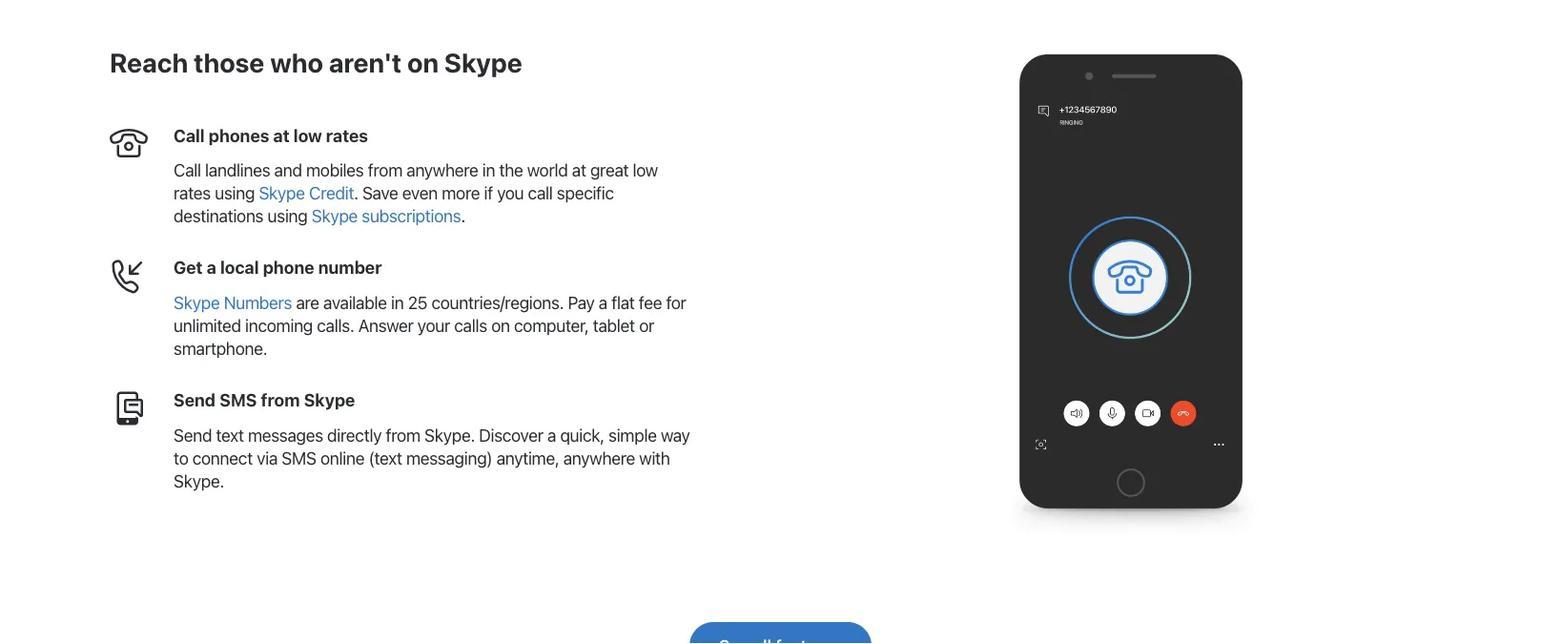 Task type: vqa. For each thing, say whether or not it's contained in the screenshot.
the No corresponding to No sign ups. No downloads required.
no



Task type: locate. For each thing, give the bounding box(es) containing it.
0 horizontal spatial in
[[391, 292, 404, 313]]

0 horizontal spatial at
[[273, 125, 290, 145]]

0 horizontal spatial a
[[207, 257, 216, 278]]

0 vertical spatial .
[[354, 183, 358, 203]]

2 send from the top
[[174, 425, 212, 445]]

local
[[220, 257, 259, 278]]

0 vertical spatial call
[[174, 125, 205, 145]]

pay
[[568, 292, 595, 313]]

0 vertical spatial sms
[[220, 390, 257, 410]]

computer,
[[514, 315, 589, 336]]

on right aren't
[[407, 47, 439, 78]]

skype numbers link
[[174, 292, 292, 313]]

calls.
[[317, 315, 354, 336]]

skype.
[[425, 425, 475, 445], [174, 471, 224, 491]]

rates up mobiles
[[326, 125, 368, 145]]

. left save
[[354, 183, 358, 203]]

1 vertical spatial a
[[599, 292, 608, 313]]

rates up destinations
[[174, 183, 211, 203]]

via
[[257, 448, 278, 468]]

1 horizontal spatial using
[[268, 206, 308, 226]]

call for call landlines and mobiles from anywhere in the world at great low rates using
[[174, 160, 201, 181]]

even
[[402, 183, 438, 203]]

0 horizontal spatial on
[[407, 47, 439, 78]]

a left quick,
[[548, 425, 556, 445]]

rates
[[326, 125, 368, 145], [174, 183, 211, 203]]

1 vertical spatial sms
[[282, 448, 316, 468]]

0 horizontal spatial rates
[[174, 183, 211, 203]]

call phones at low rates
[[174, 125, 368, 145]]

from inside call landlines and mobiles from anywhere in the world at great low rates using
[[368, 160, 403, 181]]

low inside call landlines and mobiles from anywhere in the world at great low rates using
[[633, 160, 658, 181]]

1 horizontal spatial .
[[461, 206, 466, 226]]

quick,
[[560, 425, 605, 445]]

anywhere
[[407, 160, 478, 181], [564, 448, 635, 468]]

rates inside call landlines and mobiles from anywhere in the world at great low rates using
[[174, 183, 211, 203]]

from up messages
[[261, 390, 300, 410]]

send up to
[[174, 425, 212, 445]]

from up (text
[[386, 425, 421, 445]]

call
[[528, 183, 553, 203]]

a inside the are available in 25 countries/regions. pay a flat fee for unlimited incoming calls. answer your calls on computer, tablet or smartphone.
[[599, 292, 608, 313]]

low up and
[[294, 125, 322, 145]]

1 vertical spatial anywhere
[[564, 448, 635, 468]]

send
[[174, 390, 216, 410], [174, 425, 212, 445]]

1 vertical spatial in
[[391, 292, 404, 313]]

using inside . save even more if you call specific destinations using
[[268, 206, 308, 226]]

. down more
[[461, 206, 466, 226]]

from up save
[[368, 160, 403, 181]]

at
[[273, 125, 290, 145], [572, 160, 586, 181]]

1 call from the top
[[174, 125, 205, 145]]

if
[[484, 183, 493, 203]]

skype. down to
[[174, 471, 224, 491]]

a right get
[[207, 257, 216, 278]]

answer
[[358, 315, 414, 336]]

2 call from the top
[[174, 160, 201, 181]]

1 horizontal spatial in
[[483, 160, 495, 181]]

at up and
[[273, 125, 290, 145]]

using down landlines
[[215, 183, 255, 203]]

1 vertical spatial low
[[633, 160, 658, 181]]

countries/regions.
[[432, 292, 564, 313]]


[[110, 256, 148, 295]]

1 horizontal spatial a
[[548, 425, 556, 445]]

anywhere down quick,
[[564, 448, 635, 468]]

you
[[497, 183, 524, 203]]

skype numbers
[[174, 292, 292, 313]]

skype
[[444, 47, 523, 78], [259, 183, 305, 203], [312, 206, 358, 226], [174, 292, 220, 313], [304, 390, 355, 410]]

0 vertical spatial using
[[215, 183, 255, 203]]

2 vertical spatial a
[[548, 425, 556, 445]]

in inside call landlines and mobiles from anywhere in the world at great low rates using
[[483, 160, 495, 181]]

in inside the are available in 25 countries/regions. pay a flat fee for unlimited incoming calls. answer your calls on computer, tablet or smartphone.
[[391, 292, 404, 313]]

send down smartphone.
[[174, 390, 216, 410]]

specific
[[557, 183, 614, 203]]

1 horizontal spatial at
[[572, 160, 586, 181]]

1 vertical spatial on
[[492, 315, 510, 336]]

from for 
[[386, 425, 421, 445]]

from
[[368, 160, 403, 181], [261, 390, 300, 410], [386, 425, 421, 445]]

tablet
[[593, 315, 635, 336]]

.
[[354, 183, 358, 203], [461, 206, 466, 226]]

using
[[215, 183, 255, 203], [268, 206, 308, 226]]

on down countries/regions.
[[492, 315, 510, 336]]

0 vertical spatial at
[[273, 125, 290, 145]]

1 vertical spatial call
[[174, 160, 201, 181]]

low right great
[[633, 160, 658, 181]]

0 vertical spatial send
[[174, 390, 216, 410]]

in left 25
[[391, 292, 404, 313]]

from inside send text messages directly from skype. discover a quick, simple way to connect via sms online (text messaging) anytime, anywhere with skype.
[[386, 425, 421, 445]]

. inside . save even more if you call specific destinations using
[[354, 183, 358, 203]]

0 vertical spatial on
[[407, 47, 439, 78]]

reach those who aren't on skype
[[110, 47, 523, 78]]

1 vertical spatial from
[[261, 390, 300, 410]]

mobiles
[[306, 160, 364, 181]]

credit
[[309, 183, 354, 203]]

1 send from the top
[[174, 390, 216, 410]]

0 vertical spatial in
[[483, 160, 495, 181]]

call left phones
[[174, 125, 205, 145]]

those
[[194, 47, 265, 78]]


[[110, 124, 148, 162]]

0 vertical spatial from
[[368, 160, 403, 181]]

skype for skype numbers
[[174, 292, 220, 313]]

2 horizontal spatial a
[[599, 292, 608, 313]]

anywhere inside send text messages directly from skype. discover a quick, simple way to connect via sms online (text messaging) anytime, anywhere with skype.
[[564, 448, 635, 468]]

a
[[207, 257, 216, 278], [599, 292, 608, 313], [548, 425, 556, 445]]

a inside send text messages directly from skype. discover a quick, simple way to connect via sms online (text messaging) anytime, anywhere with skype.
[[548, 425, 556, 445]]

using inside call landlines and mobiles from anywhere in the world at great low rates using
[[215, 183, 255, 203]]

0 horizontal spatial sms
[[220, 390, 257, 410]]

0 horizontal spatial using
[[215, 183, 255, 203]]

a left flat
[[599, 292, 608, 313]]

skype subscriptions link
[[312, 206, 461, 226]]

1 horizontal spatial on
[[492, 315, 510, 336]]

anytime,
[[497, 448, 560, 468]]

way
[[661, 425, 690, 445]]

available
[[323, 292, 387, 313]]

skype. up messaging)
[[425, 425, 475, 445]]

0 vertical spatial a
[[207, 257, 216, 278]]

reach
[[110, 47, 188, 78]]

sms down messages
[[282, 448, 316, 468]]

1 horizontal spatial low
[[633, 160, 658, 181]]

0 horizontal spatial low
[[294, 125, 322, 145]]

0 vertical spatial skype.
[[425, 425, 475, 445]]

to
[[174, 448, 188, 468]]

0 vertical spatial rates
[[326, 125, 368, 145]]

1 vertical spatial at
[[572, 160, 586, 181]]

in
[[483, 160, 495, 181], [391, 292, 404, 313]]

at up the specific
[[572, 160, 586, 181]]

send inside send text messages directly from skype. discover a quick, simple way to connect via sms online (text messaging) anytime, anywhere with skype.
[[174, 425, 212, 445]]

call
[[174, 125, 205, 145], [174, 160, 201, 181]]

1 vertical spatial skype.
[[174, 471, 224, 491]]

anywhere inside call landlines and mobiles from anywhere in the world at great low rates using
[[407, 160, 478, 181]]

1 vertical spatial using
[[268, 206, 308, 226]]

low
[[294, 125, 322, 145], [633, 160, 658, 181]]

skype subscriptions .
[[312, 206, 466, 226]]

in left the at the left top of page
[[483, 160, 495, 181]]

skype for skype credit
[[259, 183, 305, 203]]

1 horizontal spatial anywhere
[[564, 448, 635, 468]]

online
[[320, 448, 365, 468]]

0 horizontal spatial .
[[354, 183, 358, 203]]

call inside call landlines and mobiles from anywhere in the world at great low rates using
[[174, 160, 201, 181]]

on
[[407, 47, 439, 78], [492, 315, 510, 336]]

who
[[270, 47, 323, 78]]

0 vertical spatial anywhere
[[407, 160, 478, 181]]

1 vertical spatial send
[[174, 425, 212, 445]]

discover
[[479, 425, 544, 445]]

sms up text on the left bottom
[[220, 390, 257, 410]]

your
[[418, 315, 450, 336]]

1 horizontal spatial sms
[[282, 448, 316, 468]]

get
[[174, 257, 203, 278]]

using down "skype credit" link
[[268, 206, 308, 226]]

2 vertical spatial from
[[386, 425, 421, 445]]

sms
[[220, 390, 257, 410], [282, 448, 316, 468]]

call left landlines
[[174, 160, 201, 181]]

1 vertical spatial rates
[[174, 183, 211, 203]]

anywhere up more
[[407, 160, 478, 181]]

0 horizontal spatial anywhere
[[407, 160, 478, 181]]



Task type: describe. For each thing, give the bounding box(es) containing it.
with
[[639, 448, 670, 468]]

. save even more if you call specific destinations using
[[174, 183, 614, 226]]

number
[[318, 257, 382, 278]]

on inside the are available in 25 countries/regions. pay a flat fee for unlimited incoming calls. answer your calls on computer, tablet or smartphone.
[[492, 315, 510, 336]]

destinations
[[174, 206, 264, 226]]

text
[[216, 425, 244, 445]]

1 vertical spatial .
[[461, 206, 466, 226]]

phone
[[263, 257, 314, 278]]

0 vertical spatial low
[[294, 125, 322, 145]]


[[110, 389, 148, 427]]

send sms from skype
[[174, 390, 355, 410]]

1 horizontal spatial skype.
[[425, 425, 475, 445]]

get a local phone number
[[174, 257, 382, 278]]

from for 
[[368, 160, 403, 181]]

messages
[[248, 425, 323, 445]]

send for send text messages directly from skype. discover a quick, simple way to connect via sms online (text messaging) anytime, anywhere with skype.
[[174, 425, 212, 445]]

flat
[[612, 292, 635, 313]]

aren't
[[329, 47, 402, 78]]

subscriptions
[[362, 206, 461, 226]]

directly
[[327, 425, 382, 445]]

the
[[499, 160, 523, 181]]

0 horizontal spatial skype.
[[174, 471, 224, 491]]

simple
[[609, 425, 657, 445]]

25
[[408, 292, 428, 313]]

messaging)
[[406, 448, 493, 468]]

send for send sms from skype
[[174, 390, 216, 410]]

incoming
[[245, 315, 313, 336]]

world
[[527, 160, 568, 181]]

more
[[442, 183, 480, 203]]

calls
[[454, 315, 487, 336]]

smartphone.
[[174, 338, 267, 359]]

at inside call landlines and mobiles from anywhere in the world at great low rates using
[[572, 160, 586, 181]]

are
[[296, 292, 319, 313]]

for
[[666, 292, 687, 313]]

call landlines and mobiles from anywhere in the world at great low rates using
[[174, 160, 658, 203]]

skype for skype subscriptions .
[[312, 206, 358, 226]]

sms inside send text messages directly from skype. discover a quick, simple way to connect via sms online (text messaging) anytime, anywhere with skype.
[[282, 448, 316, 468]]

skype credit link
[[259, 183, 354, 203]]

skype credit
[[259, 183, 354, 203]]

call for call phones at low rates
[[174, 125, 205, 145]]

or
[[639, 315, 655, 336]]

phones
[[209, 125, 269, 145]]

landlines
[[205, 160, 270, 181]]

fee
[[639, 292, 662, 313]]

great
[[590, 160, 629, 181]]

save
[[362, 183, 398, 203]]

connect
[[192, 448, 253, 468]]

1 horizontal spatial rates
[[326, 125, 368, 145]]

numbers
[[224, 292, 292, 313]]

unlimited
[[174, 315, 241, 336]]

are available in 25 countries/regions. pay a flat fee for unlimited incoming calls. answer your calls on computer, tablet or smartphone.
[[174, 292, 687, 359]]

and
[[274, 160, 302, 181]]

(text
[[369, 448, 402, 468]]

send text messages directly from skype. discover a quick, simple way to connect via sms online (text messaging) anytime, anywhere with skype.
[[174, 425, 690, 491]]



